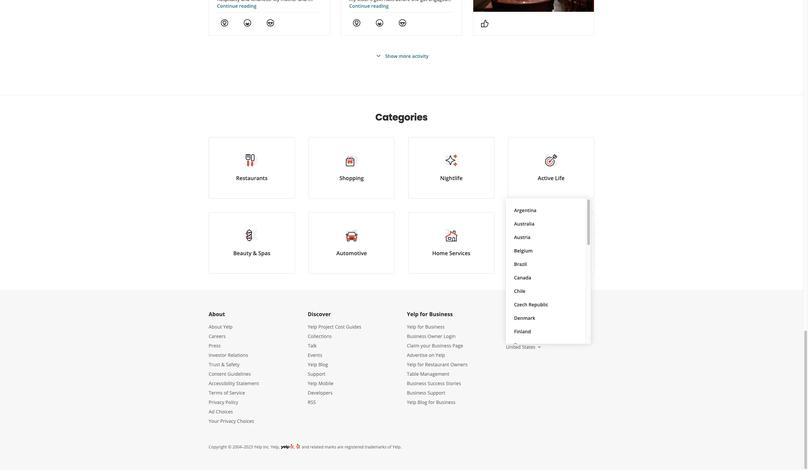 Task type: vqa. For each thing, say whether or not it's contained in the screenshot.
SAFETY
yes



Task type: locate. For each thing, give the bounding box(es) containing it.
0 horizontal spatial reading
[[239, 3, 256, 9]]

yelp
[[407, 311, 419, 318], [223, 324, 233, 330], [308, 324, 317, 330], [407, 324, 416, 330], [436, 352, 445, 359], [308, 362, 317, 368], [407, 362, 416, 368], [308, 381, 317, 387], [407, 400, 416, 406], [254, 445, 262, 450]]

chile button
[[511, 285, 581, 298]]

automotive link
[[308, 212, 395, 274]]

blog down the business support link
[[418, 400, 427, 406]]

1 vertical spatial of
[[388, 445, 391, 450]]

0 vertical spatial choices
[[216, 409, 233, 415]]

1 horizontal spatial choices
[[237, 418, 254, 425]]

0 horizontal spatial continue reading button
[[217, 3, 256, 9]]

blog up support link
[[318, 362, 328, 368]]

1 horizontal spatial continue reading
[[349, 3, 389, 9]]

continue reading up 24 funny v2 image
[[217, 3, 256, 9]]

1 continue reading button from the left
[[217, 3, 256, 9]]

continue reading
[[217, 3, 256, 9], [349, 3, 389, 9]]

business
[[429, 311, 453, 318], [425, 324, 445, 330], [407, 333, 426, 340], [432, 343, 451, 349], [407, 381, 426, 387], [407, 390, 426, 396], [436, 400, 456, 406]]

inc.
[[263, 445, 270, 450]]

& left spas
[[253, 250, 257, 257]]

2004–2023
[[232, 445, 253, 450]]

0 vertical spatial about
[[209, 311, 225, 318]]

of left the yelp.
[[388, 445, 391, 450]]

czech republic
[[514, 302, 548, 308]]

austria
[[514, 234, 531, 241]]

©
[[228, 445, 231, 450]]

blog inside yelp project cost guides collections talk events yelp blog support yelp mobile developers rss
[[318, 362, 328, 368]]

1 continue from the left
[[217, 3, 238, 9]]

2 continue reading button from the left
[[349, 3, 389, 9]]

table management link
[[407, 371, 449, 378]]

support down success
[[428, 390, 445, 396]]

claim your business page link
[[407, 343, 463, 349]]

continue reading button for 24 funny v2 image
[[217, 3, 256, 9]]

choices
[[216, 409, 233, 415], [237, 418, 254, 425]]

yelp mobile link
[[308, 381, 333, 387]]

ad
[[209, 409, 215, 415]]

0 horizontal spatial choices
[[216, 409, 233, 415]]

active life
[[538, 175, 565, 182]]

&
[[253, 250, 257, 257], [221, 362, 225, 368]]

reading up 24 funny v2 image
[[239, 3, 256, 9]]

1 vertical spatial blog
[[418, 400, 427, 406]]

continue up 24 useful v2 image
[[349, 3, 370, 9]]

safety
[[226, 362, 239, 368]]

about up about yelp 'link'
[[209, 311, 225, 318]]

accessibility
[[209, 381, 235, 387]]

yelp burst image
[[296, 444, 301, 450]]

guidelines
[[228, 371, 251, 378]]

1 horizontal spatial blog
[[418, 400, 427, 406]]

0 vertical spatial of
[[224, 390, 228, 396]]

show
[[385, 53, 398, 59]]

0 horizontal spatial continue reading
[[217, 3, 256, 9]]

content guidelines link
[[209, 371, 251, 378]]

1 about from the top
[[209, 311, 225, 318]]

1 vertical spatial support
[[428, 390, 445, 396]]

investor relations link
[[209, 352, 248, 359]]

business up yelp for business link
[[429, 311, 453, 318]]

1 vertical spatial about
[[209, 324, 222, 330]]

2 continue from the left
[[349, 3, 370, 9]]

continue reading up 24 funny v2 icon
[[349, 3, 389, 9]]

owner
[[428, 333, 442, 340]]

2 reading from the left
[[371, 3, 389, 9]]

yelp down events link
[[308, 362, 317, 368]]

press
[[209, 343, 221, 349]]

stories
[[446, 381, 461, 387]]

privacy down terms
[[209, 400, 224, 406]]

0 horizontal spatial of
[[224, 390, 228, 396]]

0 horizontal spatial support
[[308, 371, 326, 378]]

yelp up careers link on the left of page
[[223, 324, 233, 330]]

,
[[294, 445, 296, 450]]

policy
[[226, 400, 238, 406]]

continue up 24 useful v2 icon
[[217, 3, 238, 9]]

1 horizontal spatial continue reading button
[[349, 3, 389, 9]]

home services link
[[408, 212, 495, 274]]

0 vertical spatial support
[[308, 371, 326, 378]]

yelp up collections link
[[308, 324, 317, 330]]

continue for 24 funny v2 icon continue reading button
[[349, 3, 370, 9]]

france button
[[511, 339, 581, 352]]

2 about from the top
[[209, 324, 222, 330]]

& right trust
[[221, 362, 225, 368]]

continue reading button up 24 funny v2 image
[[217, 3, 256, 9]]

for
[[420, 311, 428, 318], [418, 324, 424, 330], [418, 362, 424, 368], [428, 400, 435, 406]]

cost
[[335, 324, 345, 330]]

for up yelp for business link
[[420, 311, 428, 318]]

about inside about yelp careers press investor relations trust & safety content guidelines accessibility statement terms of service privacy policy ad choices your privacy choices
[[209, 324, 222, 330]]

24 funny v2 image
[[376, 19, 384, 27]]

1 vertical spatial privacy
[[220, 418, 236, 425]]

business support link
[[407, 390, 445, 396]]

yelp for restaurant owners link
[[407, 362, 468, 368]]

choices down privacy policy link
[[216, 409, 233, 415]]

business up owner
[[425, 324, 445, 330]]

and
[[302, 445, 309, 450]]

privacy down ad choices link
[[220, 418, 236, 425]]

yelp.
[[393, 445, 402, 450]]

yelp project cost guides collections talk events yelp blog support yelp mobile developers rss
[[308, 324, 361, 406]]

support inside yelp project cost guides collections talk events yelp blog support yelp mobile developers rss
[[308, 371, 326, 378]]

privacy
[[209, 400, 224, 406], [220, 418, 236, 425]]

support down yelp blog link
[[308, 371, 326, 378]]

continue reading button up 24 funny v2 icon
[[349, 3, 389, 9]]

1 horizontal spatial &
[[253, 250, 257, 257]]

blog
[[318, 362, 328, 368], [418, 400, 427, 406]]

continue
[[217, 3, 238, 9], [349, 3, 370, 9]]

login
[[444, 333, 456, 340]]

continue for continue reading button associated with 24 funny v2 image
[[217, 3, 238, 9]]

finland
[[514, 329, 531, 335]]

canada
[[514, 275, 531, 281]]

developers link
[[308, 390, 333, 396]]

languages
[[506, 311, 535, 318]]

copyright © 2004–2023 yelp inc. yelp,
[[209, 445, 280, 450]]

your
[[421, 343, 431, 349]]

support
[[308, 371, 326, 378], [428, 390, 445, 396]]

yelp,
[[271, 445, 280, 450]]

show more activity button
[[374, 52, 429, 60]]

1 vertical spatial &
[[221, 362, 225, 368]]

about
[[209, 311, 225, 318], [209, 324, 222, 330]]

project
[[318, 324, 334, 330]]

yelp right on
[[436, 352, 445, 359]]

careers link
[[209, 333, 226, 340]]

on
[[429, 352, 435, 359]]

chile
[[514, 288, 526, 295]]

0 horizontal spatial &
[[221, 362, 225, 368]]

business owner login link
[[407, 333, 456, 340]]

yelp left inc.
[[254, 445, 262, 450]]

24 useful v2 image
[[221, 19, 229, 27]]

0 vertical spatial privacy
[[209, 400, 224, 406]]

of up privacy policy link
[[224, 390, 228, 396]]

0 horizontal spatial continue
[[217, 3, 238, 9]]

reading up 24 funny v2 icon
[[371, 3, 389, 9]]

events
[[308, 352, 322, 359]]

services
[[449, 250, 471, 257]]

1 horizontal spatial of
[[388, 445, 391, 450]]

mobile
[[318, 381, 333, 387]]

beauty & spas
[[233, 250, 270, 257]]

1 reading from the left
[[239, 3, 256, 9]]

1 horizontal spatial continue
[[349, 3, 370, 9]]

0 horizontal spatial blog
[[318, 362, 328, 368]]

trust
[[209, 362, 220, 368]]

discover
[[308, 311, 331, 318]]

2 continue reading from the left
[[349, 3, 389, 9]]

about up careers link on the left of page
[[209, 324, 222, 330]]

yelp inside about yelp careers press investor relations trust & safety content guidelines accessibility statement terms of service privacy policy ad choices your privacy choices
[[223, 324, 233, 330]]

for up the business owner login link
[[418, 324, 424, 330]]

1 horizontal spatial support
[[428, 390, 445, 396]]

statement
[[236, 381, 259, 387]]

0 vertical spatial blog
[[318, 362, 328, 368]]

choices down policy
[[237, 418, 254, 425]]

of
[[224, 390, 228, 396], [388, 445, 391, 450]]

1 horizontal spatial reading
[[371, 3, 389, 9]]

talk
[[308, 343, 317, 349]]

about yelp link
[[209, 324, 233, 330]]

relations
[[228, 352, 248, 359]]

developers
[[308, 390, 333, 396]]

1 continue reading from the left
[[217, 3, 256, 9]]

category navigation section navigation
[[202, 95, 601, 290]]

countries
[[506, 334, 532, 341]]

24 useful v2 image
[[353, 19, 361, 27]]

explore recent activity section section
[[203, 0, 600, 95]]

continue reading button
[[217, 3, 256, 9], [349, 3, 389, 9]]

yelp down support link
[[308, 381, 317, 387]]

0 vertical spatial &
[[253, 250, 257, 257]]



Task type: describe. For each thing, give the bounding box(es) containing it.
business success stories link
[[407, 381, 461, 387]]

are
[[337, 445, 344, 450]]

states
[[522, 344, 535, 351]]

belgium button
[[511, 244, 581, 258]]

management
[[420, 371, 449, 378]]

shopping link
[[308, 137, 395, 199]]

collections
[[308, 333, 332, 340]]

accessibility statement link
[[209, 381, 259, 387]]

business down owner
[[432, 343, 451, 349]]

rss link
[[308, 400, 316, 406]]

trademarks
[[365, 445, 387, 450]]

24 cool v2 image
[[266, 19, 274, 27]]

for down the business support link
[[428, 400, 435, 406]]

yelp logo image
[[281, 444, 294, 450]]

advertise
[[407, 352, 428, 359]]

support link
[[308, 371, 326, 378]]

continue reading for 24 funny v2 image
[[217, 3, 256, 9]]

trust & safety link
[[209, 362, 239, 368]]

yelp for business business owner login claim your business page advertise on yelp yelp for restaurant owners table management business success stories business support yelp blog for business
[[407, 324, 468, 406]]

blog inside yelp for business business owner login claim your business page advertise on yelp yelp for restaurant owners table management business success stories business support yelp blog for business
[[418, 400, 427, 406]]

continue reading for 24 funny v2 icon
[[349, 3, 389, 9]]

& inside category navigation section navigation
[[253, 250, 257, 257]]

austria button
[[511, 231, 581, 244]]

denmark
[[514, 315, 535, 322]]

guides
[[346, 324, 361, 330]]

of inside about yelp careers press investor relations trust & safety content guidelines accessibility statement terms of service privacy policy ad choices your privacy choices
[[224, 390, 228, 396]]

home services
[[432, 250, 471, 257]]

united
[[506, 344, 521, 351]]

active
[[538, 175, 554, 182]]

more
[[399, 53, 411, 59]]

beauty & spas link
[[209, 212, 295, 274]]

canada button
[[511, 271, 581, 285]]

owners
[[451, 362, 468, 368]]

24 funny v2 image
[[243, 19, 252, 27]]

marks
[[325, 445, 336, 450]]

argentina button
[[511, 204, 581, 217]]

finland button
[[511, 325, 581, 339]]

for down advertise
[[418, 362, 424, 368]]

support inside yelp for business business owner login claim your business page advertise on yelp yelp for restaurant owners table management business success stories business support yelp blog for business
[[428, 390, 445, 396]]

yelp up claim
[[407, 324, 416, 330]]

related
[[310, 445, 324, 450]]

copyright
[[209, 445, 227, 450]]

about yelp careers press investor relations trust & safety content guidelines accessibility statement terms of service privacy policy ad choices your privacy choices
[[209, 324, 259, 425]]

press link
[[209, 343, 221, 349]]

and related marks are registered trademarks of yelp.
[[301, 445, 402, 450]]

categories
[[375, 111, 428, 124]]

collections link
[[308, 333, 332, 340]]

about for about
[[209, 311, 225, 318]]

& inside about yelp careers press investor relations trust & safety content guidelines accessibility statement terms of service privacy policy ad choices your privacy choices
[[221, 362, 225, 368]]

argentina
[[514, 207, 537, 214]]

yelp up yelp for business link
[[407, 311, 419, 318]]

investor
[[209, 352, 227, 359]]

privacy policy link
[[209, 400, 238, 406]]

success
[[428, 381, 445, 387]]

shopping
[[339, 175, 364, 182]]

claim
[[407, 343, 419, 349]]

yelp up table
[[407, 362, 416, 368]]

business up yelp blog for business link
[[407, 390, 426, 396]]

yelp blog for business link
[[407, 400, 456, 406]]

nightlife
[[440, 175, 463, 182]]

terms
[[209, 390, 223, 396]]

denmark button
[[511, 312, 581, 325]]

about for about yelp careers press investor relations trust & safety content guidelines accessibility statement terms of service privacy policy ad choices your privacy choices
[[209, 324, 222, 330]]

activity
[[412, 53, 429, 59]]

1 vertical spatial choices
[[237, 418, 254, 425]]

czech
[[514, 302, 527, 308]]

your privacy choices link
[[209, 418, 254, 425]]

ad choices link
[[209, 409, 233, 415]]

business up claim
[[407, 333, 426, 340]]

terms of service link
[[209, 390, 245, 396]]

careers
[[209, 333, 226, 340]]

your
[[209, 418, 219, 425]]

restaurants
[[236, 175, 268, 182]]

yelp down the business support link
[[407, 400, 416, 406]]

continue reading button for 24 funny v2 icon
[[349, 3, 389, 9]]

australia button
[[511, 217, 581, 231]]

united states button
[[506, 344, 542, 351]]

advertise on yelp link
[[407, 352, 445, 359]]

yelp for business
[[407, 311, 453, 318]]

czech republic button
[[511, 298, 581, 312]]

nightlife link
[[408, 137, 495, 199]]

belgium
[[514, 248, 533, 254]]

business down stories
[[436, 400, 456, 406]]

registered
[[345, 445, 364, 450]]

24 cool v2 image
[[399, 19, 407, 27]]

active life link
[[508, 137, 594, 199]]

events link
[[308, 352, 322, 359]]

yelp project cost guides link
[[308, 324, 361, 330]]

like feed item image
[[481, 19, 489, 28]]

16 chevron down v2 image
[[537, 345, 542, 350]]

home
[[432, 250, 448, 257]]

24 chevron down v2 image
[[374, 52, 383, 60]]

reading for 24 funny v2 image
[[239, 3, 256, 9]]

brazil
[[514, 261, 527, 268]]

service
[[229, 390, 245, 396]]

reading for 24 funny v2 icon
[[371, 3, 389, 9]]

business down table
[[407, 381, 426, 387]]

page
[[453, 343, 463, 349]]

yelp blog link
[[308, 362, 328, 368]]



